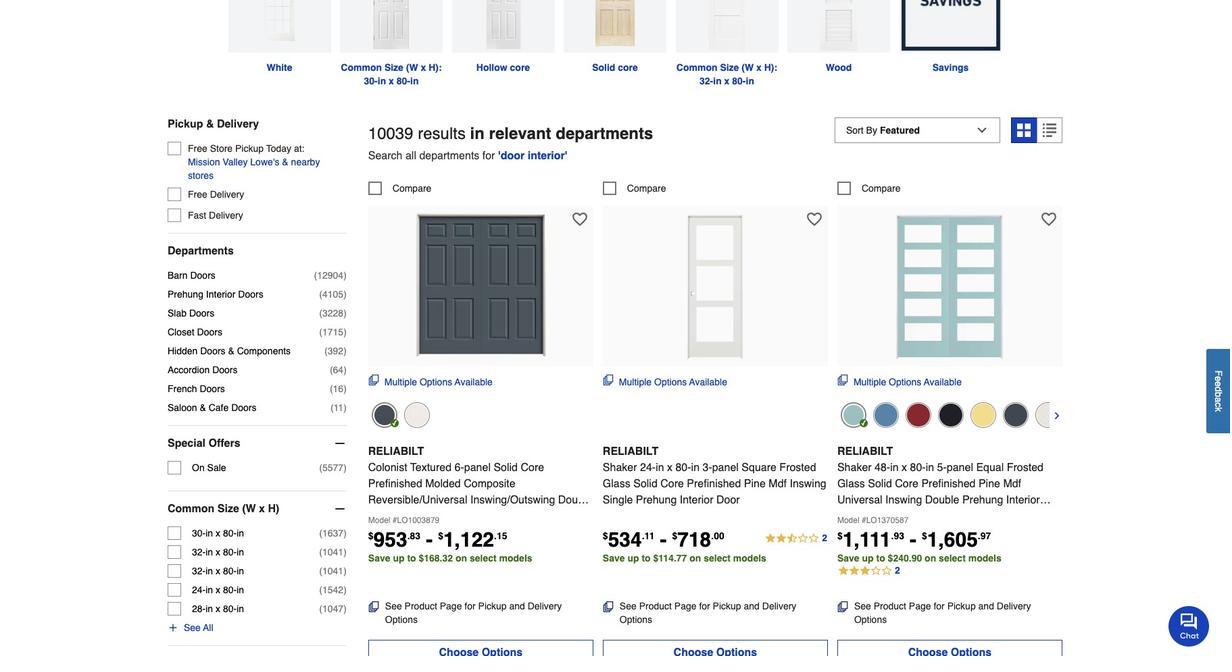 Task type: vqa. For each thing, say whether or not it's contained in the screenshot.
On Sale at the bottom left
yes



Task type: locate. For each thing, give the bounding box(es) containing it.
2 horizontal spatial on
[[925, 553, 936, 564]]

0 horizontal spatial and
[[509, 602, 525, 612]]

2 - from the left
[[660, 528, 667, 552]]

common inside common size (w x h) button
[[168, 503, 214, 516]]

barn doors
[[168, 270, 215, 281]]

$
[[368, 531, 373, 542], [438, 531, 443, 542], [603, 531, 608, 542], [672, 531, 677, 542], [837, 531, 843, 542], [922, 531, 927, 542]]

1 slate image from the left
[[372, 403, 397, 428]]

slate image left white icon
[[1003, 403, 1029, 428]]

1 horizontal spatial 2
[[895, 566, 900, 577]]

953
[[373, 528, 407, 552]]

1 vertical spatial 32-in x 80-in
[[192, 566, 244, 577]]

1002547466 element
[[603, 182, 666, 195]]

80- inside common size (w x h): 32-in x 80-in
[[732, 76, 746, 86]]

doors down hidden doors & components
[[212, 365, 238, 376]]

6 door interior image from the left
[[787, 0, 890, 53]]

pine inside reliabilt shaker 24-in x 80-in 3-panel square frosted glass solid core prefinished pine mdf inswing single prehung interior door
[[744, 478, 766, 490]]

0 horizontal spatial prefinished
[[368, 478, 422, 490]]

0 horizontal spatial 2 button
[[764, 531, 828, 547]]

14 ) from the top
[[343, 604, 347, 615]]

for
[[482, 150, 495, 162], [465, 602, 476, 612], [699, 602, 710, 612], [934, 602, 945, 612]]

mission valley lowe's & nearby stores button
[[188, 155, 347, 182]]

2
[[822, 533, 827, 544], [895, 566, 900, 577]]

core for solid core
[[618, 62, 638, 73]]

4 ) from the top
[[343, 327, 347, 338]]

shaker inside reliabilt shaker 48-in x 80-in 5-panel equal frosted glass solid core prefinished pine mdf universal inswing double prehung interior door model # lo1370587
[[837, 462, 872, 474]]

1 vertical spatial 2
[[895, 566, 900, 577]]

1 e from the top
[[1213, 377, 1224, 382]]

1 multiple options available link from the left
[[368, 375, 493, 389]]

0 horizontal spatial door
[[449, 511, 472, 523]]

2 page from the left
[[674, 602, 696, 612]]

5577
[[322, 463, 343, 474]]

1 horizontal spatial core
[[618, 62, 638, 73]]

pine inside reliabilt shaker 48-in x 80-in 5-panel equal frosted glass solid core prefinished pine mdf universal inswing double prehung interior door model # lo1370587
[[979, 478, 1000, 490]]

x
[[421, 62, 426, 73], [756, 62, 762, 73], [389, 76, 394, 86], [724, 76, 730, 86], [667, 462, 673, 474], [902, 462, 907, 474], [259, 503, 265, 516], [216, 528, 220, 539], [216, 547, 220, 558], [216, 566, 220, 577], [216, 585, 220, 596], [216, 604, 220, 615]]

minus image inside special offers button
[[333, 437, 347, 451]]

on sale
[[192, 463, 226, 474]]

doors for closet doors
[[197, 327, 222, 338]]

reliabilt inside reliabilt shaker 24-in x 80-in 3-panel square frosted glass solid core prefinished pine mdf inswing single prehung interior door
[[603, 446, 658, 458]]

pine down "square"
[[744, 478, 766, 490]]

3 multiple options available link from the left
[[837, 375, 962, 389]]

3 panel from the left
[[947, 462, 973, 474]]

1 up from the left
[[393, 553, 405, 564]]

0 horizontal spatial '
[[498, 150, 501, 162]]

) down 4105
[[343, 308, 347, 319]]

1 horizontal spatial see product page for pickup and delivery options
[[620, 602, 796, 626]]

pine for equal
[[979, 478, 1000, 490]]

0 horizontal spatial panel
[[464, 462, 491, 474]]

pine for square
[[744, 478, 766, 490]]

2 # from the left
[[862, 516, 866, 526]]

30-in x 80-in
[[192, 528, 244, 539]]

- for 1,122
[[426, 528, 433, 552]]

1 h): from the left
[[429, 62, 442, 73]]

2 horizontal spatial compare
[[862, 183, 901, 194]]

$ up $168.32
[[438, 531, 443, 542]]

& left cafe
[[200, 403, 206, 414]]

h): for common size (w x h): 32-in x 80-in
[[764, 62, 777, 73]]

f e e d b a c k
[[1213, 371, 1224, 413]]

hidden
[[168, 346, 198, 357]]

mdf for square
[[769, 478, 787, 490]]

door interior image up wood
[[787, 0, 890, 53]]

3 available from the left
[[924, 377, 962, 388]]

0 horizontal spatial core
[[521, 462, 544, 474]]

models down 2.5 stars image
[[733, 553, 766, 564]]

doors for barn doors
[[190, 270, 215, 281]]

3 $ from the left
[[603, 531, 608, 542]]

model
[[368, 516, 390, 526], [837, 516, 859, 526]]

heart outline image
[[572, 212, 587, 227], [1041, 212, 1056, 227]]

page
[[440, 602, 462, 612], [674, 602, 696, 612], [909, 602, 931, 612]]

0 horizontal spatial reliabilt
[[368, 446, 424, 458]]

11
[[334, 403, 343, 414]]

3 multiple from the left
[[854, 377, 886, 388]]

& inside "mission valley lowe's & nearby stores"
[[282, 157, 288, 168]]

door interior image for common size (w x h): 30-in x 80-in
[[340, 0, 443, 53]]

frosted right "square"
[[780, 462, 816, 474]]

3 prefinished from the left
[[921, 478, 976, 490]]

see product page for pickup and delivery options down 'save up to $168.32 on select models' at left
[[385, 602, 562, 626]]

1 vertical spatial free
[[188, 189, 207, 200]]

x inside reliabilt shaker 24-in x 80-in 3-panel square frosted glass solid core prefinished pine mdf inswing single prehung interior door
[[667, 462, 673, 474]]

save
[[368, 553, 390, 564], [603, 553, 625, 564], [837, 553, 859, 564]]

- right the .83
[[426, 528, 433, 552]]

reliabilt
[[368, 446, 424, 458], [603, 446, 658, 458], [837, 446, 893, 458]]

0 horizontal spatial size
[[217, 503, 239, 516]]

1 horizontal spatial up
[[628, 553, 639, 564]]

minus image
[[333, 437, 347, 451], [333, 503, 347, 516]]

select down 1,122
[[470, 553, 497, 564]]

for down 'save up to $168.32 on select models' at left
[[465, 602, 476, 612]]

1 horizontal spatial h):
[[764, 62, 777, 73]]

free store pickup today at:
[[188, 143, 304, 154]]

compare inside 1000473525 element
[[393, 183, 431, 194]]

1 available from the left
[[455, 377, 493, 388]]

size inside button
[[217, 503, 239, 516]]

1 horizontal spatial #
[[862, 516, 866, 526]]

1 see product page for pickup and delivery options from the left
[[385, 602, 562, 626]]

(w for common size (w x h)
[[242, 503, 256, 516]]

shaker
[[603, 462, 637, 474], [837, 462, 872, 474]]

white image
[[404, 403, 430, 428]]

inswing inside reliabilt shaker 24-in x 80-in 3-panel square frosted glass solid core prefinished pine mdf inswing single prehung interior door
[[790, 478, 826, 490]]

valley
[[223, 157, 248, 168]]

(w inside common size (w x h): 30-in x 80-in
[[406, 62, 418, 73]]

1542
[[322, 585, 343, 596]]

multiple options available link for reliabilt shaker 48-in x 80-in 5-panel equal frosted glass solid core prefinished pine mdf universal inswing double prehung interior door image
[[837, 375, 962, 389]]

0 horizontal spatial core
[[510, 62, 530, 73]]

0 horizontal spatial -
[[426, 528, 433, 552]]

prefinished
[[368, 478, 422, 490], [687, 478, 741, 490], [921, 478, 976, 490]]

door interior image inside the "wood" link
[[787, 0, 890, 53]]

interior
[[528, 150, 565, 162]]

all
[[405, 150, 416, 162]]

prehung up .11
[[636, 494, 677, 507]]

on down $1,111.93-$1,605.97 element
[[925, 553, 936, 564]]

2 $ from the left
[[438, 531, 443, 542]]

models down .15 at the bottom left
[[499, 553, 532, 564]]

h):
[[429, 62, 442, 73], [764, 62, 777, 73]]

compare inside 1002326658 element
[[862, 183, 901, 194]]

e up "d"
[[1213, 377, 1224, 382]]

midnight image
[[938, 403, 964, 428]]

doors up the saloon & cafe doors
[[200, 384, 225, 395]]

0 horizontal spatial see product page for pickup and delivery options
[[385, 602, 562, 626]]

1 door interior image from the left
[[228, 0, 331, 53]]

solid inside reliabilt shaker 24-in x 80-in 3-panel square frosted glass solid core prefinished pine mdf inswing single prehung interior door
[[633, 478, 657, 490]]

2 mdf from the left
[[1003, 478, 1021, 490]]

2 door interior image from the left
[[340, 0, 443, 53]]

32-
[[700, 76, 713, 86], [192, 547, 206, 558], [192, 566, 206, 577]]

1 panel from the left
[[464, 462, 491, 474]]

2 1041 from the top
[[322, 566, 343, 577]]

2 frosted from the left
[[1007, 462, 1044, 474]]

door interior image inside the white link
[[228, 0, 331, 53]]

size for common size (w x h)
[[217, 503, 239, 516]]

0 horizontal spatial multiple options available link
[[368, 375, 493, 389]]

1 vertical spatial 2 button
[[837, 564, 1062, 580]]

multiple options available for reliabilt colonist textured 6-panel solid core prefinished molded composite reversible/universal inswing/outswing double prehung interior door image
[[384, 377, 493, 388]]

model inside reliabilt shaker 48-in x 80-in 5-panel equal frosted glass solid core prefinished pine mdf universal inswing double prehung interior door model # lo1370587
[[837, 516, 859, 526]]

' down relevant
[[498, 150, 501, 162]]

compare
[[393, 183, 431, 194], [627, 183, 666, 194], [862, 183, 901, 194]]

savings image
[[899, 0, 1002, 53]]

product down 3 stars image
[[874, 602, 906, 612]]

see right ( 1047 )
[[385, 602, 402, 612]]

reliabilt up 'colonist'
[[368, 446, 424, 458]]

1715
[[322, 327, 343, 338]]

panel inside reliabilt shaker 24-in x 80-in 3-panel square frosted glass solid core prefinished pine mdf inswing single prehung interior door
[[712, 462, 739, 474]]

double inside reliabilt colonist textured 6-panel solid core prefinished molded composite reversible/universal inswing/outswing double prehung interior door model # lo1003879
[[558, 494, 592, 507]]

2 core from the left
[[618, 62, 638, 73]]

6 $ from the left
[[922, 531, 927, 542]]

1 - from the left
[[426, 528, 433, 552]]

4 door interior image from the left
[[564, 0, 666, 53]]

size for common size (w x h): 30-in x 80-in
[[384, 62, 403, 73]]

3 door interior image from the left
[[452, 0, 555, 53]]

0 horizontal spatial product
[[405, 602, 437, 612]]

panel left "square"
[[712, 462, 739, 474]]

2 multiple options available from the left
[[619, 377, 727, 388]]

3 on from the left
[[925, 553, 936, 564]]

departments up interior
[[556, 124, 653, 143]]

door
[[716, 494, 740, 507], [449, 511, 472, 523], [837, 511, 861, 523]]

1 multiple options available from the left
[[384, 377, 493, 388]]

2 horizontal spatial multiple
[[854, 377, 886, 388]]

1 vertical spatial 1041
[[322, 566, 343, 577]]

0 horizontal spatial slate image
[[372, 403, 397, 428]]

2 horizontal spatial up
[[862, 553, 874, 564]]

$ 1,111 .93 - $ 1,605 .97
[[837, 528, 991, 552]]

select down 1,605
[[939, 553, 966, 564]]

3228
[[322, 308, 343, 319]]

3 page from the left
[[909, 602, 931, 612]]

2 prefinished from the left
[[687, 478, 741, 490]]

prehung up 953
[[368, 511, 409, 523]]

1 vertical spatial 24-
[[192, 585, 206, 596]]

door interior image up the solid core on the top of the page
[[564, 0, 666, 53]]

shaker for 48-
[[837, 462, 872, 474]]

80- inside reliabilt shaker 48-in x 80-in 5-panel equal frosted glass solid core prefinished pine mdf universal inswing double prehung interior door model # lo1370587
[[910, 462, 926, 474]]

2 horizontal spatial and
[[978, 602, 994, 612]]

32- inside common size (w x h): 32-in x 80-in
[[700, 76, 713, 86]]

mdf inside reliabilt shaker 24-in x 80-in 3-panel square frosted glass solid core prefinished pine mdf inswing single prehung interior door
[[769, 478, 787, 490]]

1 reliabilt from the left
[[368, 446, 424, 458]]

0 horizontal spatial multiple
[[384, 377, 417, 388]]

prehung down the equal
[[962, 494, 1003, 507]]

0 horizontal spatial shaker
[[603, 462, 637, 474]]

mission
[[188, 157, 220, 168]]

door interior image for solid core
[[564, 0, 666, 53]]

reliabilt shaker 24-in x 80-in 3-panel square frosted glass solid core prefinished pine mdf inswing single prehung interior door
[[603, 446, 826, 507]]

equal
[[976, 462, 1004, 474]]

5 door interior image from the left
[[676, 0, 778, 53]]

panel inside reliabilt shaker 48-in x 80-in 5-panel equal frosted glass solid core prefinished pine mdf universal inswing double prehung interior door model # lo1370587
[[947, 462, 973, 474]]

1 horizontal spatial -
[[660, 528, 667, 552]]

slate image
[[372, 403, 397, 428], [1003, 403, 1029, 428]]

1 horizontal spatial common
[[341, 62, 382, 73]]

1 select from the left
[[470, 553, 497, 564]]

.93
[[891, 531, 904, 542]]

2 horizontal spatial door
[[837, 511, 861, 523]]

common inside common size (w x h): 30-in x 80-in
[[341, 62, 382, 73]]

2 and from the left
[[744, 602, 760, 612]]

compare for 1000473525 element
[[393, 183, 431, 194]]

in
[[378, 76, 386, 86], [410, 76, 419, 86], [713, 76, 722, 86], [746, 76, 754, 86], [470, 124, 485, 143], [656, 462, 664, 474], [691, 462, 700, 474], [890, 462, 899, 474], [926, 462, 934, 474], [206, 528, 213, 539], [237, 528, 244, 539], [206, 547, 213, 558], [237, 547, 244, 558], [206, 566, 213, 577], [237, 566, 244, 577], [206, 585, 213, 596], [237, 585, 244, 596], [206, 604, 213, 615], [237, 604, 244, 615]]

(w inside common size (w x h) button
[[242, 503, 256, 516]]

compare inside 1002547466 element
[[627, 183, 666, 194]]

solid core link
[[559, 0, 671, 74]]

see left 'all'
[[184, 623, 201, 634]]

2 horizontal spatial available
[[924, 377, 962, 388]]

24-in x 80-in
[[192, 585, 244, 596]]

doors down slab doors
[[197, 327, 222, 338]]

( 16 )
[[330, 384, 347, 395]]

prefinished down 5-
[[921, 478, 976, 490]]

glass inside reliabilt shaker 24-in x 80-in 3-panel square frosted glass solid core prefinished pine mdf inswing single prehung interior door
[[603, 478, 630, 490]]

0 vertical spatial 32-in x 80-in
[[192, 547, 244, 558]]

0 horizontal spatial (w
[[242, 503, 256, 516]]

size
[[384, 62, 403, 73], [720, 62, 739, 73], [217, 503, 239, 516]]

core
[[521, 462, 544, 474], [660, 478, 684, 490], [895, 478, 918, 490]]

2 horizontal spatial (w
[[742, 62, 754, 73]]

(w for common size (w x h): 32-in x 80-in
[[742, 62, 754, 73]]

models for 1,111
[[968, 553, 1001, 564]]

1 32-in x 80-in from the top
[[192, 547, 244, 558]]

save up to $240.90 on select models
[[837, 553, 1001, 564]]

special offers
[[168, 438, 240, 450]]

inswing inside reliabilt shaker 48-in x 80-in 5-panel equal frosted glass solid core prefinished pine mdf universal inswing double prehung interior door model # lo1370587
[[885, 494, 922, 507]]

plus image
[[168, 623, 178, 634]]

store
[[210, 143, 233, 154]]

) left 953
[[343, 528, 347, 539]]

door interior image inside common size (w x h): 30-in x 80-in link
[[340, 0, 443, 53]]

prefinished for reliabilt shaker 24-in x 80-in 3-panel square frosted glass solid core prefinished pine mdf inswing single prehung interior door
[[687, 478, 741, 490]]

.97
[[978, 531, 991, 542]]

2 minus image from the top
[[333, 503, 347, 516]]

- right .93
[[910, 528, 916, 552]]

1 horizontal spatial heart outline image
[[1041, 212, 1056, 227]]

doors up accordion doors in the left of the page
[[200, 346, 225, 357]]

reliabilt inside reliabilt shaker 48-in x 80-in 5-panel equal frosted glass solid core prefinished pine mdf universal inswing double prehung interior door model # lo1370587
[[837, 446, 893, 458]]

) left 'colonist'
[[343, 463, 347, 474]]

size inside common size (w x h): 32-in x 80-in
[[720, 62, 739, 73]]

0 horizontal spatial heart outline image
[[572, 212, 587, 227]]

0 vertical spatial 2 button
[[764, 531, 828, 547]]

) up ( 1542 ) at the left of page
[[343, 566, 347, 577]]

2 horizontal spatial select
[[939, 553, 966, 564]]

0 vertical spatial 2
[[822, 533, 827, 544]]

door interior image for common size (w x h): 32-in x 80-in
[[676, 0, 778, 53]]

2 horizontal spatial multiple options available
[[854, 377, 962, 388]]

2 horizontal spatial to
[[876, 553, 885, 564]]

1 horizontal spatial on
[[690, 553, 701, 564]]

-
[[426, 528, 433, 552], [660, 528, 667, 552], [910, 528, 916, 552]]

up for 953
[[393, 553, 405, 564]]

( 12904 )
[[314, 270, 347, 281]]

1 horizontal spatial mdf
[[1003, 478, 1021, 490]]

multiple options available
[[384, 377, 493, 388], [619, 377, 727, 388], [854, 377, 962, 388]]

( 392 )
[[324, 346, 347, 357]]

48-
[[875, 462, 890, 474]]

1 compare from the left
[[393, 183, 431, 194]]

64
[[333, 365, 343, 376]]

1 mdf from the left
[[769, 478, 787, 490]]

1 horizontal spatial panel
[[712, 462, 739, 474]]

0 horizontal spatial to
[[407, 553, 416, 564]]

2 horizontal spatial panel
[[947, 462, 973, 474]]

7 ) from the top
[[343, 384, 347, 395]]

1 horizontal spatial and
[[744, 602, 760, 612]]

1 frosted from the left
[[780, 462, 816, 474]]

0 vertical spatial 1041
[[322, 547, 343, 558]]

slate image left white image
[[372, 403, 397, 428]]

1 horizontal spatial multiple options available link
[[603, 375, 727, 389]]

free down stores
[[188, 189, 207, 200]]

multiple options available for reliabilt shaker 48-in x 80-in 5-panel equal frosted glass solid core prefinished pine mdf universal inswing double prehung interior door image
[[854, 377, 962, 388]]

(w inside common size (w x h): 32-in x 80-in
[[742, 62, 754, 73]]

model down universal
[[837, 516, 859, 526]]

2 h): from the left
[[764, 62, 777, 73]]

door interior image inside hollow core link
[[452, 0, 555, 53]]

2 compare from the left
[[627, 183, 666, 194]]

1 vertical spatial 32-
[[192, 547, 206, 558]]

& up store
[[206, 118, 214, 130]]

2 horizontal spatial product
[[874, 602, 906, 612]]

inswing up 2.5 stars image
[[790, 478, 826, 490]]

1 pine from the left
[[744, 478, 766, 490]]

3-
[[703, 462, 712, 474]]

sea mist image
[[841, 403, 866, 428]]

2 pine from the left
[[979, 478, 1000, 490]]

2 horizontal spatial models
[[968, 553, 1001, 564]]

0 horizontal spatial mdf
[[769, 478, 787, 490]]

grid view image
[[1017, 124, 1031, 137]]

2 inside 3 stars image
[[895, 566, 900, 577]]

reliabilt shaker 24-in x 80-in 3-panel square frosted glass solid core prefinished pine mdf inswing single prehung interior door image
[[641, 213, 790, 361]]

32-in x 80-in up 24-in x 80-in at the bottom left
[[192, 566, 244, 577]]

1 core from the left
[[510, 62, 530, 73]]

composite
[[464, 478, 515, 490]]

prehung inside reliabilt colonist textured 6-panel solid core prefinished molded composite reversible/universal inswing/outswing double prehung interior door model # lo1003879
[[368, 511, 409, 523]]

1 horizontal spatial size
[[384, 62, 403, 73]]

multiple
[[384, 377, 417, 388], [619, 377, 652, 388], [854, 377, 886, 388]]

select
[[470, 553, 497, 564], [704, 553, 731, 564], [939, 553, 966, 564]]

free for free delivery
[[188, 189, 207, 200]]

lowe's
[[250, 157, 279, 168]]

2 double from the left
[[925, 494, 959, 507]]

534
[[608, 528, 642, 552]]

to down .11
[[642, 553, 651, 564]]

prefinished inside reliabilt shaker 48-in x 80-in 5-panel equal frosted glass solid core prefinished pine mdf universal inswing double prehung interior door model # lo1370587
[[921, 478, 976, 490]]

up down '534'
[[628, 553, 639, 564]]

3 select from the left
[[939, 553, 966, 564]]

0 vertical spatial departments
[[556, 124, 653, 143]]

glass for 48-
[[837, 478, 865, 490]]

glass up universal
[[837, 478, 865, 490]]

$ up save up to $240.90 on select models
[[922, 531, 927, 542]]

1041
[[322, 547, 343, 558], [322, 566, 343, 577]]

up
[[393, 553, 405, 564], [628, 553, 639, 564], [862, 553, 874, 564]]

pickup down save up to $114.77 on select models
[[713, 602, 741, 612]]

0 horizontal spatial frosted
[[780, 462, 816, 474]]

0 horizontal spatial save
[[368, 553, 390, 564]]

0 horizontal spatial 24-
[[192, 585, 206, 596]]

3 save from the left
[[837, 553, 859, 564]]

glass inside reliabilt shaker 48-in x 80-in 5-panel equal frosted glass solid core prefinished pine mdf universal inswing double prehung interior door model # lo1370587
[[837, 478, 865, 490]]

door interior image for wood
[[787, 0, 890, 53]]

door inside reliabilt shaker 24-in x 80-in 3-panel square frosted glass solid core prefinished pine mdf inswing single prehung interior door
[[716, 494, 740, 507]]

2 horizontal spatial reliabilt
[[837, 446, 893, 458]]

minus image inside common size (w x h) button
[[333, 503, 347, 516]]

( 11 )
[[330, 403, 347, 414]]

components
[[237, 346, 291, 357]]

core up '$ 534 .11 - $ 718 .00'
[[660, 478, 684, 490]]

1 horizontal spatial product
[[639, 602, 672, 612]]

panel
[[464, 462, 491, 474], [712, 462, 739, 474], [947, 462, 973, 474]]

1 horizontal spatial frosted
[[1007, 462, 1044, 474]]

multiple options available link
[[368, 375, 493, 389], [603, 375, 727, 389], [837, 375, 962, 389]]

1 horizontal spatial multiple options available
[[619, 377, 727, 388]]

) up 16
[[343, 365, 347, 376]]

2 shaker from the left
[[837, 462, 872, 474]]

1 page from the left
[[440, 602, 462, 612]]

size for common size (w x h): 32-in x 80-in
[[720, 62, 739, 73]]

2 inside 2.5 stars image
[[822, 533, 827, 544]]

0 horizontal spatial select
[[470, 553, 497, 564]]

$953.83-$1,122.15 element
[[368, 528, 507, 552]]

savings
[[932, 62, 969, 73]]

0 horizontal spatial inswing
[[790, 478, 826, 490]]

at:
[[294, 143, 304, 154]]

for left 'door'
[[482, 150, 495, 162]]

mdf down the equal
[[1003, 478, 1021, 490]]

- for 1,605
[[910, 528, 916, 552]]

24-
[[640, 462, 656, 474], [192, 585, 206, 596]]

1 vertical spatial minus image
[[333, 503, 347, 516]]

1 prefinished from the left
[[368, 478, 422, 490]]

1 shaker from the left
[[603, 462, 637, 474]]

#
[[393, 516, 397, 526], [862, 516, 866, 526]]

( 1047 )
[[319, 604, 347, 615]]

door interior image inside solid core link
[[564, 0, 666, 53]]

h): inside common size (w x h): 32-in x 80-in
[[764, 62, 777, 73]]

1 horizontal spatial door
[[716, 494, 740, 507]]

f
[[1213, 371, 1224, 377]]

on down 1,122
[[456, 553, 467, 564]]

minus image up ( 5577 )
[[333, 437, 347, 451]]

pickup down save up to $240.90 on select models
[[947, 602, 976, 612]]

1 horizontal spatial multiple
[[619, 377, 652, 388]]

models
[[499, 553, 532, 564], [733, 553, 766, 564], [968, 553, 1001, 564]]

( 1041 ) up ( 1542 ) at the left of page
[[319, 566, 347, 577]]

1 horizontal spatial reliabilt
[[603, 446, 658, 458]]

reliabilt shaker 48-in x 80-in 5-panel equal frosted glass solid core prefinished pine mdf universal inswing double prehung interior door image
[[876, 213, 1024, 361]]

2 available from the left
[[689, 377, 727, 388]]

see down '534'
[[620, 602, 637, 612]]

up down 1,111
[[862, 553, 874, 564]]

) down '( 16 )' at the left bottom of page
[[343, 403, 347, 414]]

) down ( 1542 ) at the left of page
[[343, 604, 347, 615]]

0 horizontal spatial compare
[[393, 183, 431, 194]]

shaker inside reliabilt shaker 24-in x 80-in 3-panel square frosted glass solid core prefinished pine mdf inswing single prehung interior door
[[603, 462, 637, 474]]

door interior image
[[228, 0, 331, 53], [340, 0, 443, 53], [452, 0, 555, 53], [564, 0, 666, 53], [676, 0, 778, 53], [787, 0, 890, 53]]

2 glass from the left
[[837, 478, 865, 490]]

0 vertical spatial inswing
[[790, 478, 826, 490]]

2 multiple from the left
[[619, 377, 652, 388]]

door down universal
[[837, 511, 861, 523]]

options
[[420, 377, 452, 388], [654, 377, 687, 388], [889, 377, 921, 388], [385, 615, 418, 626], [620, 615, 652, 626], [854, 615, 887, 626]]

1 horizontal spatial 2 button
[[837, 564, 1062, 580]]

3 to from the left
[[876, 553, 885, 564]]

0 horizontal spatial double
[[558, 494, 592, 507]]

models down .97
[[968, 553, 1001, 564]]

save down '534'
[[603, 553, 625, 564]]

available for reliabilt shaker 48-in x 80-in 5-panel equal frosted glass solid core prefinished pine mdf universal inswing double prehung interior door image
[[924, 377, 962, 388]]

0 horizontal spatial page
[[440, 602, 462, 612]]

shaker left 48-
[[837, 462, 872, 474]]

door interior image for hollow core
[[452, 0, 555, 53]]

( 1715 )
[[319, 327, 347, 338]]

door interior image inside common size (w x h): 32-in x 80-in link
[[676, 0, 778, 53]]

6-
[[455, 462, 464, 474]]

2 vertical spatial 32-
[[192, 566, 206, 577]]

minus image up ( 1637 )
[[333, 503, 347, 516]]

see product page for pickup and delivery options down save up to $114.77 on select models
[[620, 602, 796, 626]]

1 to from the left
[[407, 553, 416, 564]]

2 e from the top
[[1213, 382, 1224, 387]]

mdf inside reliabilt shaker 48-in x 80-in 5-panel equal frosted glass solid core prefinished pine mdf universal inswing double prehung interior door model # lo1370587
[[1003, 478, 1021, 490]]

prefinished down 3-
[[687, 478, 741, 490]]

frosted
[[780, 462, 816, 474], [1007, 462, 1044, 474]]

$ right ( 1637 )
[[368, 531, 373, 542]]

reliabilt up the single
[[603, 446, 658, 458]]

)
[[343, 270, 347, 281], [343, 289, 347, 300], [343, 308, 347, 319], [343, 327, 347, 338], [343, 346, 347, 357], [343, 365, 347, 376], [343, 384, 347, 395], [343, 403, 347, 414], [343, 463, 347, 474], [343, 528, 347, 539], [343, 547, 347, 558], [343, 566, 347, 577], [343, 585, 347, 596], [343, 604, 347, 615]]

white image
[[1035, 403, 1061, 428]]

1 # from the left
[[393, 516, 397, 526]]

pickup down 'save up to $168.32 on select models' at left
[[478, 602, 507, 612]]

1 horizontal spatial (w
[[406, 62, 418, 73]]

$1,111.93-$1,605.97 element
[[837, 528, 991, 552]]

doors for accordion doors
[[212, 365, 238, 376]]

2 horizontal spatial multiple options available link
[[837, 375, 962, 389]]

) up ( 64 )
[[343, 346, 347, 357]]

2 for 3 stars image
[[895, 566, 900, 577]]

2 left 1,111
[[822, 533, 827, 544]]

door interior image up common size (w x h): 30-in x 80-in
[[340, 0, 443, 53]]

white
[[267, 62, 292, 73]]

h): inside common size (w x h): 30-in x 80-in
[[429, 62, 442, 73]]

departments down results
[[419, 150, 479, 162]]

$ down the single
[[603, 531, 608, 542]]

reliabilt inside reliabilt colonist textured 6-panel solid core prefinished molded composite reversible/universal inswing/outswing double prehung interior door model # lo1003879
[[368, 446, 424, 458]]

2 ( 1041 ) from the top
[[319, 566, 347, 577]]

2 horizontal spatial prefinished
[[921, 478, 976, 490]]

pickup & delivery
[[168, 118, 259, 130]]

e up 'b'
[[1213, 382, 1224, 387]]

page down save up to $240.90 on select models
[[909, 602, 931, 612]]

up for 1,111
[[862, 553, 874, 564]]

1 horizontal spatial prefinished
[[687, 478, 741, 490]]

( 1041 ) down 1637
[[319, 547, 347, 558]]

mdf
[[769, 478, 787, 490], [1003, 478, 1021, 490]]

size inside common size (w x h): 30-in x 80-in
[[384, 62, 403, 73]]

$ up $114.77
[[672, 531, 677, 542]]

0 horizontal spatial models
[[499, 553, 532, 564]]

prefinished inside reliabilt shaker 24-in x 80-in 3-panel square frosted glass solid core prefinished pine mdf inswing single prehung interior door
[[687, 478, 741, 490]]

frosted inside reliabilt shaker 48-in x 80-in 5-panel equal frosted glass solid core prefinished pine mdf universal inswing double prehung interior door model # lo1370587
[[1007, 462, 1044, 474]]

1041 down 1637
[[322, 547, 343, 558]]

heart outline image
[[807, 212, 822, 227]]

on down 718
[[690, 553, 701, 564]]

2 reliabilt from the left
[[603, 446, 658, 458]]

2 multiple options available link from the left
[[603, 375, 727, 389]]

5 $ from the left
[[837, 531, 843, 542]]

0 horizontal spatial multiple options available
[[384, 377, 493, 388]]

1 horizontal spatial select
[[704, 553, 731, 564]]

minus image for special offers
[[333, 437, 347, 451]]

list view image
[[1043, 124, 1056, 137]]

doors up closet doors
[[189, 308, 214, 319]]

door interior image up white on the left of page
[[228, 0, 331, 53]]

multiple options available link for reliabilt colonist textured 6-panel solid core prefinished molded composite reversible/universal inswing/outswing double prehung interior door image
[[368, 375, 493, 389]]

free up mission
[[188, 143, 207, 154]]

1 horizontal spatial glass
[[837, 478, 865, 490]]

door inside reliabilt shaker 48-in x 80-in 5-panel equal frosted glass solid core prefinished pine mdf universal inswing double prehung interior door model # lo1370587
[[837, 511, 861, 523]]

1 vertical spatial 30-
[[192, 528, 206, 539]]

# up 1,111
[[862, 516, 866, 526]]

2 horizontal spatial core
[[895, 478, 918, 490]]

24- left 3-
[[640, 462, 656, 474]]

3 reliabilt from the left
[[837, 446, 893, 458]]

save down 953
[[368, 553, 390, 564]]

door interior image up hollow core
[[452, 0, 555, 53]]

0 vertical spatial 30-
[[364, 76, 378, 86]]

1 multiple from the left
[[384, 377, 417, 388]]

13 ) from the top
[[343, 585, 347, 596]]

barn
[[168, 270, 188, 281]]

2 horizontal spatial save
[[837, 553, 859, 564]]

slab
[[168, 308, 187, 319]]

common inside common size (w x h): 32-in x 80-in
[[676, 62, 717, 73]]

door interior image up common size (w x h): 32-in x 80-in
[[676, 0, 778, 53]]

3 models from the left
[[968, 553, 1001, 564]]

0 vertical spatial minus image
[[333, 437, 347, 451]]

12 ) from the top
[[343, 566, 347, 577]]

select down .00
[[704, 553, 731, 564]]

1 horizontal spatial shaker
[[837, 462, 872, 474]]

11 ) from the top
[[343, 547, 347, 558]]

1 save from the left
[[368, 553, 390, 564]]

core inside reliabilt shaker 24-in x 80-in 3-panel square frosted glass solid core prefinished pine mdf inswing single prehung interior door
[[660, 478, 684, 490]]

shaker up the single
[[603, 462, 637, 474]]

see product page for pickup and delivery options
[[385, 602, 562, 626], [620, 602, 796, 626], [854, 602, 1031, 626]]

1 horizontal spatial 30-
[[364, 76, 378, 86]]

32-in x 80-in down 30-in x 80-in
[[192, 547, 244, 558]]

select for 1,111
[[939, 553, 966, 564]]

see
[[385, 602, 402, 612], [620, 602, 637, 612], [854, 602, 871, 612], [184, 623, 201, 634]]

models for 953
[[499, 553, 532, 564]]

reliabilt for textured
[[368, 446, 424, 458]]

2 see product page for pickup and delivery options from the left
[[620, 602, 796, 626]]

2 on from the left
[[690, 553, 701, 564]]

2 model from the left
[[837, 516, 859, 526]]

panel for reliabilt shaker 24-in x 80-in 3-panel square frosted glass solid core prefinished pine mdf inswing single prehung interior door
[[712, 462, 739, 474]]

model up 953
[[368, 516, 390, 526]]

1 on from the left
[[456, 553, 467, 564]]

to for 1,111
[[876, 553, 885, 564]]

prehung
[[168, 289, 203, 300], [636, 494, 677, 507], [962, 494, 1003, 507], [368, 511, 409, 523]]

frosted inside reliabilt shaker 24-in x 80-in 3-panel square frosted glass solid core prefinished pine mdf inswing single prehung interior door
[[780, 462, 816, 474]]

0 horizontal spatial available
[[455, 377, 493, 388]]

core inside reliabilt shaker 48-in x 80-in 5-panel equal frosted glass solid core prefinished pine mdf universal inswing double prehung interior door model # lo1370587
[[895, 478, 918, 490]]

departments element
[[168, 245, 347, 258]]

fast delivery
[[188, 210, 243, 221]]

panel inside reliabilt colonist textured 6-panel solid core prefinished molded composite reversible/universal inswing/outswing double prehung interior door model # lo1003879
[[464, 462, 491, 474]]

3 compare from the left
[[862, 183, 901, 194]]

product down $168.32
[[405, 602, 437, 612]]

1 double from the left
[[558, 494, 592, 507]]

1 product from the left
[[405, 602, 437, 612]]



Task type: describe. For each thing, give the bounding box(es) containing it.
saloon
[[168, 403, 197, 414]]

( 3228 )
[[319, 308, 347, 319]]

prehung up slab doors
[[168, 289, 203, 300]]

compare for 1002326658 element
[[862, 183, 901, 194]]

hidden doors & components
[[168, 346, 291, 357]]

french doors
[[168, 384, 225, 395]]

compare for 1002547466 element
[[627, 183, 666, 194]]

reliabilt for 24-
[[603, 446, 658, 458]]

hollow
[[476, 62, 507, 73]]

2 slate image from the left
[[1003, 403, 1029, 428]]

9 ) from the top
[[343, 463, 347, 474]]

2 for 2.5 stars image
[[822, 533, 827, 544]]

see all button
[[168, 622, 213, 635]]

2 ' from the left
[[565, 150, 567, 162]]

door
[[501, 150, 525, 162]]

common size (w x h) button
[[168, 492, 347, 527]]

minus image for common size (w x h)
[[333, 503, 347, 516]]

core inside reliabilt colonist textured 6-panel solid core prefinished molded composite reversible/universal inswing/outswing double prehung interior door model # lo1003879
[[521, 462, 544, 474]]

h): for common size (w x h): 30-in x 80-in
[[429, 62, 442, 73]]

2 product from the left
[[639, 602, 672, 612]]

textured
[[410, 462, 452, 474]]

(w for common size (w x h): 30-in x 80-in
[[406, 62, 418, 73]]

h)
[[268, 503, 279, 516]]

solid inside reliabilt colonist textured 6-panel solid core prefinished molded composite reversible/universal inswing/outswing double prehung interior door model # lo1003879
[[494, 462, 518, 474]]

30- inside common size (w x h): 30-in x 80-in
[[364, 76, 378, 86]]

80- inside reliabilt shaker 24-in x 80-in 3-panel square frosted glass solid core prefinished pine mdf inswing single prehung interior door
[[676, 462, 691, 474]]

for inside 10039 results in relevant departments search all departments for ' door interior '
[[482, 150, 495, 162]]

80- inside common size (w x h): 30-in x 80-in
[[397, 76, 410, 86]]

fast
[[188, 210, 206, 221]]

interior inside reliabilt shaker 24-in x 80-in 3-panel square frosted glass solid core prefinished pine mdf inswing single prehung interior door
[[680, 494, 713, 507]]

sale
[[207, 463, 226, 474]]

2 heart outline image from the left
[[1041, 212, 1056, 227]]

k
[[1213, 408, 1224, 413]]

10 ) from the top
[[343, 528, 347, 539]]

slab doors
[[168, 308, 214, 319]]

on for 953
[[456, 553, 467, 564]]

hollow core
[[476, 62, 530, 73]]

for down save up to $114.77 on select models
[[699, 602, 710, 612]]

accordion doors
[[168, 365, 238, 376]]

glass for 24-
[[603, 478, 630, 490]]

stores
[[188, 170, 214, 181]]

relevant
[[489, 124, 551, 143]]

common size (w x h): 30-in x 80-in link
[[335, 0, 447, 88]]

1 ' from the left
[[498, 150, 501, 162]]

718
[[677, 528, 711, 552]]

28-
[[192, 604, 206, 615]]

# inside reliabilt colonist textured 6-panel solid core prefinished molded composite reversible/universal inswing/outswing double prehung interior door model # lo1003879
[[393, 516, 397, 526]]

d
[[1213, 387, 1224, 393]]

prehung inside reliabilt shaker 24-in x 80-in 3-panel square frosted glass solid core prefinished pine mdf inswing single prehung interior door
[[636, 494, 677, 507]]

1047
[[322, 604, 343, 615]]

- for 718
[[660, 528, 667, 552]]

.00
[[711, 531, 724, 542]]

1002326658 element
[[837, 182, 901, 195]]

2 models from the left
[[733, 553, 766, 564]]

5-
[[937, 462, 947, 474]]

reliabilt colonist textured 6-panel solid core prefinished molded composite reversible/universal inswing/outswing double prehung interior door model # lo1003879
[[368, 446, 592, 526]]

$114.77
[[653, 553, 687, 564]]

core for hollow core
[[510, 62, 530, 73]]

multiple for reliabilt colonist textured 6-panel solid core prefinished molded composite reversible/universal inswing/outswing double prehung interior door image
[[384, 377, 417, 388]]

to for 953
[[407, 553, 416, 564]]

24- inside reliabilt shaker 24-in x 80-in 3-panel square frosted glass solid core prefinished pine mdf inswing single prehung interior door
[[640, 462, 656, 474]]

common size (w x h)
[[168, 503, 279, 516]]

12904
[[317, 270, 343, 281]]

1 heart outline image from the left
[[572, 212, 587, 227]]

1 horizontal spatial departments
[[556, 124, 653, 143]]

marigold image
[[971, 403, 996, 428]]

free for free store pickup today at:
[[188, 143, 207, 154]]

8 ) from the top
[[343, 403, 347, 414]]

3 see product page for pickup and delivery options from the left
[[854, 602, 1031, 626]]

5 ) from the top
[[343, 346, 347, 357]]

c
[[1213, 403, 1224, 408]]

4105
[[322, 289, 343, 300]]

common for common size (w x h): 30-in x 80-in
[[341, 62, 382, 73]]

solid inside reliabilt shaker 48-in x 80-in 5-panel equal frosted glass solid core prefinished pine mdf universal inswing double prehung interior door model # lo1370587
[[868, 478, 892, 490]]

$240.90
[[888, 553, 922, 564]]

3 product from the left
[[874, 602, 906, 612]]

doors for french doors
[[200, 384, 225, 395]]

( 1542 )
[[319, 585, 347, 596]]

prehung interior doors
[[168, 289, 263, 300]]

for down save up to $240.90 on select models
[[934, 602, 945, 612]]

# inside reliabilt shaker 48-in x 80-in 5-panel equal frosted glass solid core prefinished pine mdf universal inswing double prehung interior door model # lo1370587
[[862, 516, 866, 526]]

universal
[[837, 494, 882, 507]]

special offers button
[[168, 426, 347, 462]]

common for common size (w x h)
[[168, 503, 214, 516]]

reliabilt for 48-
[[837, 446, 893, 458]]

free delivery
[[188, 189, 244, 200]]

1 ( 1041 ) from the top
[[319, 547, 347, 558]]

doors for hidden doors & components
[[200, 346, 225, 357]]

2 32-in x 80-in from the top
[[192, 566, 244, 577]]

1 vertical spatial departments
[[419, 150, 479, 162]]

prefinished inside reliabilt colonist textured 6-panel solid core prefinished molded composite reversible/universal inswing/outswing double prehung interior door model # lo1003879
[[368, 478, 422, 490]]

see inside button
[[184, 623, 201, 634]]

0 horizontal spatial 30-
[[192, 528, 206, 539]]

1,605
[[927, 528, 978, 552]]

save for 1,111
[[837, 553, 859, 564]]

common size (w x h): 30-in x 80-in
[[341, 62, 444, 86]]

saloon & cafe doors
[[168, 403, 257, 414]]

1000473525 element
[[368, 182, 431, 195]]

common size (w x h): 32-in x 80-in link
[[671, 0, 783, 88]]

accordion
[[168, 365, 210, 376]]

reliabilt shaker 48-in x 80-in 5-panel equal frosted glass solid core prefinished pine mdf universal inswing double prehung interior door model # lo1370587
[[837, 446, 1044, 526]]

( 5577 )
[[319, 463, 347, 474]]

interior inside reliabilt shaker 48-in x 80-in 5-panel equal frosted glass solid core prefinished pine mdf universal inswing double prehung interior door model # lo1370587
[[1006, 494, 1040, 507]]

2 ) from the top
[[343, 289, 347, 300]]

door interior image for white
[[228, 0, 331, 53]]

6 ) from the top
[[343, 365, 347, 376]]

wood
[[826, 62, 852, 73]]

inswing/outswing
[[470, 494, 555, 507]]

double inside reliabilt shaker 48-in x 80-in 5-panel equal frosted glass solid core prefinished pine mdf universal inswing double prehung interior door model # lo1370587
[[925, 494, 959, 507]]

1 $ from the left
[[368, 531, 373, 542]]

common for common size (w x h): 32-in x 80-in
[[676, 62, 717, 73]]

blue heron image
[[873, 403, 899, 428]]

shaker for 24-
[[603, 462, 637, 474]]

2 to from the left
[[642, 553, 651, 564]]

door inside reliabilt colonist textured 6-panel solid core prefinished molded composite reversible/universal inswing/outswing double prehung interior door model # lo1003879
[[449, 511, 472, 523]]

core for reliabilt shaker 24-in x 80-in 3-panel square frosted glass solid core prefinished pine mdf inswing single prehung interior door
[[660, 478, 684, 490]]

& left components
[[228, 346, 234, 357]]

solid core
[[592, 62, 638, 73]]

1,122
[[443, 528, 494, 552]]

$534.11-$718.00 element
[[603, 528, 724, 552]]

multiple for reliabilt shaker 48-in x 80-in 5-panel equal frosted glass solid core prefinished pine mdf universal inswing double prehung interior door image
[[854, 377, 886, 388]]

hollow core link
[[447, 0, 559, 74]]

2 save from the left
[[603, 553, 625, 564]]

core for reliabilt shaker 48-in x 80-in 5-panel equal frosted glass solid core prefinished pine mdf universal inswing double prehung interior door model # lo1370587
[[895, 478, 918, 490]]

french
[[168, 384, 197, 395]]

x inside reliabilt shaker 48-in x 80-in 5-panel equal frosted glass solid core prefinished pine mdf universal inswing double prehung interior door model # lo1370587
[[902, 462, 907, 474]]

savings link
[[895, 0, 1007, 74]]

doors down the "departments" element
[[238, 289, 263, 300]]

model inside reliabilt colonist textured 6-panel solid core prefinished molded composite reversible/universal inswing/outswing double prehung interior door model # lo1003879
[[368, 516, 390, 526]]

frosted for equal
[[1007, 462, 1044, 474]]

2.5 stars image
[[764, 531, 828, 547]]

on for 1,111
[[925, 553, 936, 564]]

reliabilt colonist textured 6-panel solid core prefinished molded composite reversible/universal inswing/outswing double prehung interior door image
[[406, 213, 555, 361]]

1 1041 from the top
[[322, 547, 343, 558]]

2 select from the left
[[704, 553, 731, 564]]

$ 953 .83 - $ 1,122 .15
[[368, 528, 507, 552]]

barn red image
[[906, 403, 931, 428]]

single
[[603, 494, 633, 507]]

save up to $168.32 on select models
[[368, 553, 532, 564]]

square
[[742, 462, 777, 474]]

frosted for square
[[780, 462, 816, 474]]

x inside button
[[259, 503, 265, 516]]

10039
[[368, 124, 413, 143]]

save for 953
[[368, 553, 390, 564]]

available for reliabilt colonist textured 6-panel solid core prefinished molded composite reversible/universal inswing/outswing double prehung interior door image
[[455, 377, 493, 388]]

departments
[[168, 245, 234, 257]]

select for 953
[[470, 553, 497, 564]]

pickup up valley
[[235, 143, 264, 154]]

392
[[328, 346, 343, 357]]

closet
[[168, 327, 194, 338]]

2 up from the left
[[628, 553, 639, 564]]

.83
[[407, 531, 420, 542]]

4 $ from the left
[[672, 531, 677, 542]]

lo1370587
[[866, 516, 909, 526]]

in inside 10039 results in relevant departments search all departments for ' door interior '
[[470, 124, 485, 143]]

white link
[[224, 0, 335, 74]]

pickup up mission
[[168, 118, 203, 130]]

( 4105 )
[[319, 289, 347, 300]]

all
[[203, 623, 213, 634]]

offers
[[208, 438, 240, 450]]

chat invite button image
[[1169, 606, 1210, 647]]

1 ) from the top
[[343, 270, 347, 281]]

doors right cafe
[[231, 403, 257, 414]]

10039 results in relevant departments search all departments for ' door interior '
[[368, 124, 653, 162]]

prefinished for reliabilt shaker 48-in x 80-in 5-panel equal frosted glass solid core prefinished pine mdf universal inswing double prehung interior door model # lo1370587
[[921, 478, 976, 490]]

mdf for equal
[[1003, 478, 1021, 490]]

3 and from the left
[[978, 602, 994, 612]]

3 stars image
[[837, 564, 901, 580]]

closet doors
[[168, 327, 222, 338]]

mission valley lowe's & nearby stores
[[188, 157, 320, 181]]

prehung inside reliabilt shaker 48-in x 80-in 5-panel equal frosted glass solid core prefinished pine mdf universal inswing double prehung interior door model # lo1370587
[[962, 494, 1003, 507]]

doors for slab doors
[[189, 308, 214, 319]]

( 1637 )
[[319, 528, 347, 539]]

a
[[1213, 398, 1224, 403]]

interior inside reliabilt colonist textured 6-panel solid core prefinished molded composite reversible/universal inswing/outswing double prehung interior door model # lo1003879
[[412, 511, 446, 523]]

nearby
[[291, 157, 320, 168]]

see down 3 stars image
[[854, 602, 871, 612]]

lo1003879
[[397, 516, 439, 526]]

today
[[266, 143, 291, 154]]

panel for reliabilt shaker 48-in x 80-in 5-panel equal frosted glass solid core prefinished pine mdf universal inswing double prehung interior door model # lo1370587
[[947, 462, 973, 474]]

1 and from the left
[[509, 602, 525, 612]]

molded
[[425, 478, 461, 490]]

3 ) from the top
[[343, 308, 347, 319]]

on
[[192, 463, 205, 474]]



